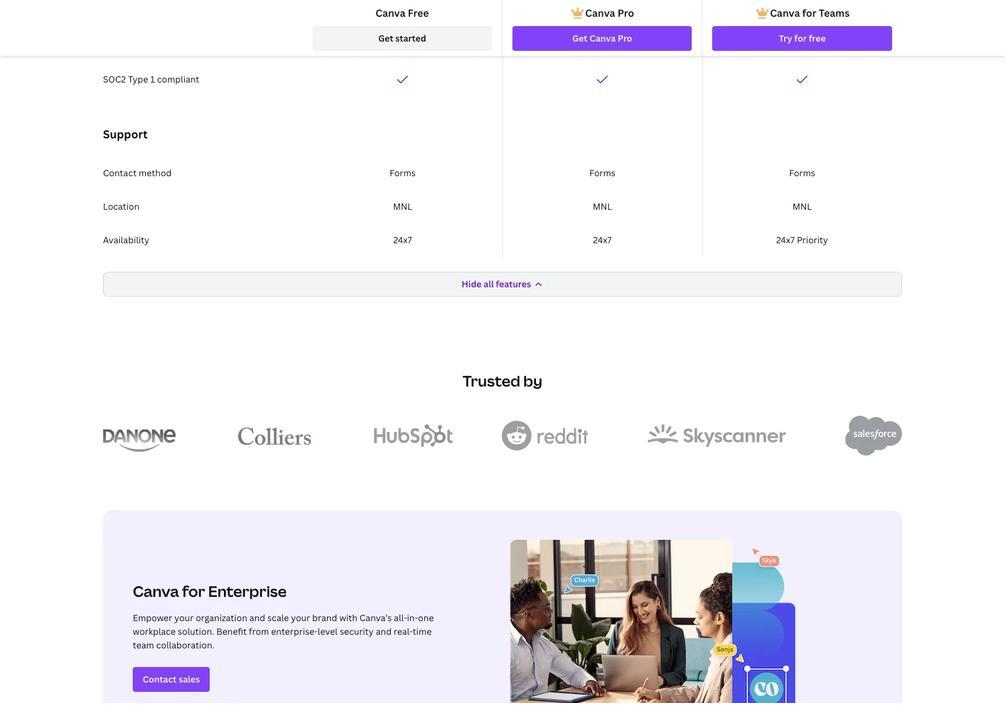 Task type: describe. For each thing, give the bounding box(es) containing it.
pro inside button
[[618, 32, 633, 44]]

1
[[150, 73, 155, 85]]

trusted by element
[[103, 416, 903, 456]]

get for get started
[[378, 32, 394, 44]]

get started
[[378, 32, 426, 44]]

team
[[133, 639, 154, 651]]

benefit
[[217, 625, 247, 637]]

from
[[249, 625, 269, 637]]

2 24x7 from the left
[[594, 234, 612, 246]]

trusted
[[463, 371, 521, 391]]

hide
[[462, 278, 482, 290]]

contact for contact method
[[103, 167, 137, 179]]

canva for canva for teams
[[770, 6, 800, 20]]

2 forms from the left
[[590, 167, 616, 179]]

time
[[413, 625, 432, 637]]

3 mnl from the left
[[793, 201, 812, 212]]

24x7 priority
[[777, 234, 829, 246]]

try for free button
[[713, 26, 893, 51]]

get canva pro button
[[513, 26, 692, 51]]

canva's
[[360, 612, 392, 624]]

skyscanner image
[[648, 425, 786, 447]]

canva for canva pro
[[586, 6, 616, 20]]

organization
[[196, 612, 247, 624]]

canva for canva for enterprise
[[133, 581, 179, 601]]

for for enterprise
[[182, 581, 205, 601]]

workplace
[[133, 625, 176, 637]]

1 vertical spatial and
[[376, 625, 392, 637]]

type
[[128, 73, 148, 85]]

reddit image
[[501, 421, 589, 451]]

in an office meeting room, two female and one male professional co-workers sit gathered around a wooden table for a business meeting. they are all looking at the middle co-worker's laptop screen, smiling and taking notes on their tablet and notebook. in the background behind them is a large plant and sofa. image
[[510, 540, 796, 703]]

1 24x7 from the left
[[394, 234, 412, 246]]

sales
[[179, 673, 200, 685]]

colliers image
[[235, 423, 315, 448]]

empower
[[133, 612, 172, 624]]

canva inside button
[[590, 32, 616, 44]]

contact for contact sales
[[143, 673, 177, 685]]

get for get canva pro
[[573, 32, 588, 44]]

priority
[[797, 234, 829, 246]]

by
[[524, 371, 543, 391]]

canva pro
[[586, 6, 635, 20]]

one
[[418, 612, 434, 624]]

canva for canva free
[[376, 6, 406, 20]]

3 forms from the left
[[790, 167, 816, 179]]

contact sales
[[143, 673, 200, 685]]

canva for teams
[[770, 6, 850, 20]]

availability
[[103, 234, 149, 246]]

for for teams
[[803, 6, 817, 20]]

collaboration.
[[156, 639, 215, 651]]

level
[[318, 625, 338, 637]]

in-
[[407, 612, 418, 624]]

3 24x7 from the left
[[777, 234, 795, 246]]

contact sales link
[[133, 667, 210, 692]]

get canva pro
[[573, 32, 633, 44]]

method
[[139, 167, 172, 179]]



Task type: vqa. For each thing, say whether or not it's contained in the screenshot.
the bottommost Pro
yes



Task type: locate. For each thing, give the bounding box(es) containing it.
enterprise
[[208, 581, 287, 601]]

contact method
[[103, 167, 172, 179]]

empower your organization and scale your brand with canva's all-in-one workplace solution. benefit from enterprise-level security and real-time team collaboration.
[[133, 612, 434, 651]]

1 pro from the top
[[618, 6, 635, 20]]

0 horizontal spatial contact
[[103, 167, 137, 179]]

1 vertical spatial pro
[[618, 32, 633, 44]]

and up from
[[250, 612, 265, 624]]

canva up get started
[[376, 6, 406, 20]]

try
[[779, 32, 793, 44]]

0 vertical spatial pro
[[618, 6, 635, 20]]

forms
[[390, 167, 416, 179], [590, 167, 616, 179], [790, 167, 816, 179]]

for left the teams
[[803, 6, 817, 20]]

1 get from the left
[[378, 32, 394, 44]]

and down canva's
[[376, 625, 392, 637]]

1 horizontal spatial forms
[[590, 167, 616, 179]]

contact up location
[[103, 167, 137, 179]]

canva up empower
[[133, 581, 179, 601]]

all
[[484, 278, 494, 290]]

soc2 type 1 compliant
[[103, 73, 199, 85]]

0 horizontal spatial get
[[378, 32, 394, 44]]

for up organization
[[182, 581, 205, 601]]

1 horizontal spatial your
[[291, 612, 310, 624]]

hubspot image
[[374, 425, 453, 447]]

0 vertical spatial contact
[[103, 167, 137, 179]]

0 vertical spatial for
[[803, 6, 817, 20]]

0 horizontal spatial 24x7
[[394, 234, 412, 246]]

1 horizontal spatial 24x7
[[594, 234, 612, 246]]

2 pro from the top
[[618, 32, 633, 44]]

pro
[[618, 6, 635, 20], [618, 32, 633, 44]]

started
[[396, 32, 426, 44]]

2 horizontal spatial 24x7
[[777, 234, 795, 246]]

enterprise-
[[271, 625, 318, 637]]

your up solution.
[[175, 612, 194, 624]]

hide all features
[[462, 278, 531, 290]]

compliant
[[157, 73, 199, 85]]

support
[[103, 127, 148, 142]]

free
[[809, 32, 826, 44]]

0 vertical spatial and
[[250, 612, 265, 624]]

2 your from the left
[[291, 612, 310, 624]]

0 horizontal spatial mnl
[[393, 201, 413, 212]]

canva down canva pro
[[590, 32, 616, 44]]

trusted by
[[463, 371, 543, 391]]

for right try
[[795, 32, 807, 44]]

get left started at the left top of the page
[[378, 32, 394, 44]]

canva for enterprise
[[133, 581, 287, 601]]

location
[[103, 201, 140, 212]]

get started button
[[313, 26, 492, 51]]

canva up 'get canva pro'
[[586, 6, 616, 20]]

real-
[[394, 625, 413, 637]]

2 vertical spatial for
[[182, 581, 205, 601]]

contact
[[103, 167, 137, 179], [143, 673, 177, 685]]

2 get from the left
[[573, 32, 588, 44]]

1 horizontal spatial get
[[573, 32, 588, 44]]

1 vertical spatial contact
[[143, 673, 177, 685]]

try for free
[[779, 32, 826, 44]]

0 horizontal spatial and
[[250, 612, 265, 624]]

0 horizontal spatial your
[[175, 612, 194, 624]]

2 horizontal spatial forms
[[790, 167, 816, 179]]

2 horizontal spatial mnl
[[793, 201, 812, 212]]

1 your from the left
[[175, 612, 194, 624]]

1 horizontal spatial mnl
[[593, 201, 612, 212]]

hide all features button
[[103, 272, 903, 297]]

1 horizontal spatial and
[[376, 625, 392, 637]]

all-
[[394, 612, 407, 624]]

get
[[378, 32, 394, 44], [573, 32, 588, 44]]

get inside button
[[573, 32, 588, 44]]

get inside button
[[378, 32, 394, 44]]

contact left sales
[[143, 673, 177, 685]]

brand
[[312, 612, 337, 624]]

free
[[408, 6, 429, 20]]

and
[[250, 612, 265, 624], [376, 625, 392, 637]]

solution.
[[178, 625, 214, 637]]

pro down canva pro
[[618, 32, 633, 44]]

2 mnl from the left
[[593, 201, 612, 212]]

mnl
[[393, 201, 413, 212], [593, 201, 612, 212], [793, 201, 812, 212]]

security
[[340, 625, 374, 637]]

1 forms from the left
[[390, 167, 416, 179]]

scale
[[268, 612, 289, 624]]

pro up 'get canva pro'
[[618, 6, 635, 20]]

salesforce image
[[845, 416, 903, 456]]

0 horizontal spatial forms
[[390, 167, 416, 179]]

for
[[803, 6, 817, 20], [795, 32, 807, 44], [182, 581, 205, 601]]

1 horizontal spatial contact
[[143, 673, 177, 685]]

canva up try
[[770, 6, 800, 20]]

danone image
[[103, 420, 176, 452]]

soc2
[[103, 73, 126, 85]]

24x7
[[394, 234, 412, 246], [594, 234, 612, 246], [777, 234, 795, 246]]

canva free
[[376, 6, 429, 20]]

canva
[[376, 6, 406, 20], [586, 6, 616, 20], [770, 6, 800, 20], [590, 32, 616, 44], [133, 581, 179, 601]]

for for free
[[795, 32, 807, 44]]

your
[[175, 612, 194, 624], [291, 612, 310, 624]]

your up enterprise-
[[291, 612, 310, 624]]

with
[[340, 612, 358, 624]]

get down canva pro
[[573, 32, 588, 44]]

teams
[[819, 6, 850, 20]]

1 mnl from the left
[[393, 201, 413, 212]]

contact inside contact sales link
[[143, 673, 177, 685]]

1 vertical spatial for
[[795, 32, 807, 44]]

for inside button
[[795, 32, 807, 44]]

features
[[496, 278, 531, 290]]



